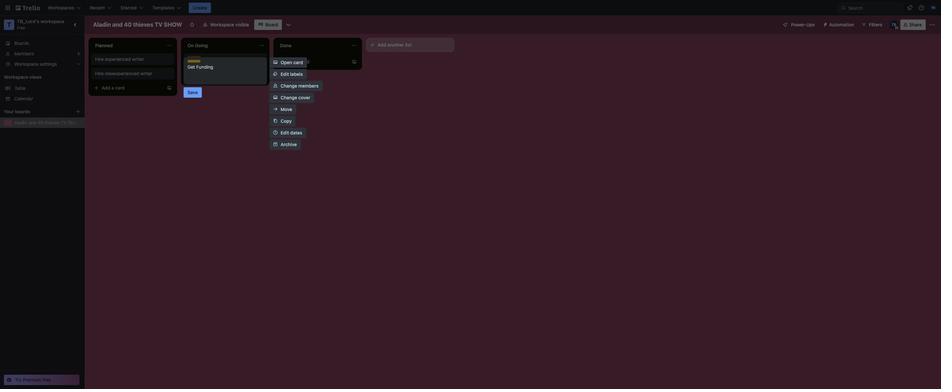 Task type: vqa. For each thing, say whether or not it's contained in the screenshot.
Aladin in Board name Text Field
yes



Task type: locate. For each thing, give the bounding box(es) containing it.
show down add board image
[[68, 120, 82, 125]]

experienced
[[105, 56, 131, 62]]

open
[[281, 60, 292, 65]]

workspace
[[210, 22, 234, 27], [4, 74, 28, 80]]

0 vertical spatial show
[[164, 21, 182, 28]]

Get Funding text field
[[188, 64, 263, 82]]

0 vertical spatial add a card button
[[276, 57, 349, 67]]

1 vertical spatial change
[[281, 95, 297, 100]]

0 horizontal spatial workspace
[[4, 74, 28, 80]]

1 horizontal spatial add a card
[[287, 59, 310, 64]]

share
[[910, 22, 922, 27]]

0 vertical spatial aladin and 40 thieves tv show
[[93, 21, 182, 28]]

2 edit from the top
[[281, 130, 289, 135]]

premium
[[23, 377, 41, 383]]

1 vertical spatial hire
[[95, 71, 104, 76]]

list
[[406, 42, 412, 48]]

add
[[378, 42, 386, 48], [287, 59, 295, 64], [102, 85, 110, 91]]

aladin
[[93, 21, 111, 28], [14, 120, 27, 125]]

change down edit labels button
[[281, 83, 297, 89]]

1 vertical spatial add
[[287, 59, 295, 64]]

tv
[[155, 21, 163, 28], [61, 120, 67, 125]]

1 vertical spatial writer
[[140, 71, 152, 76]]

filters
[[870, 22, 883, 27]]

workspace visible
[[210, 22, 249, 27]]

1 vertical spatial add a card
[[102, 85, 125, 91]]

and
[[112, 21, 123, 28], [29, 120, 36, 125]]

add a card button down hire inexexperienced writer
[[91, 83, 164, 93]]

edit
[[281, 71, 289, 77], [281, 130, 289, 135]]

boards
[[15, 109, 30, 114]]

0 vertical spatial color: yellow, title: "less than $25m" element
[[188, 56, 201, 59]]

aladin inside the aladin and 40 thieves tv show text field
[[93, 21, 111, 28]]

1 horizontal spatial create from template… image
[[352, 59, 357, 64]]

add for add a card button corresponding to the topmost the create from template… image
[[287, 59, 295, 64]]

tb_lord's workspace link
[[17, 19, 64, 24]]

add another list button
[[366, 38, 455, 52]]

2 vertical spatial add
[[102, 85, 110, 91]]

0 vertical spatial 40
[[124, 21, 132, 28]]

show inside the aladin and 40 thieves tv show text field
[[164, 21, 182, 28]]

add left another
[[378, 42, 386, 48]]

aladin inside aladin and 40 thieves tv show link
[[14, 120, 27, 125]]

1 vertical spatial and
[[29, 120, 36, 125]]

archive
[[281, 142, 297, 147]]

ups
[[807, 22, 815, 27]]

workspace views
[[4, 74, 42, 80]]

members
[[299, 83, 319, 89]]

get funding link
[[188, 60, 263, 66]]

table
[[14, 85, 26, 91]]

1 edit from the top
[[281, 71, 289, 77]]

color: yellow, title: "less than $25m" element up get
[[188, 56, 201, 59]]

open card link
[[270, 57, 307, 68]]

edit left dates
[[281, 130, 289, 135]]

1 vertical spatial thieves
[[45, 120, 60, 125]]

0 vertical spatial workspace
[[210, 22, 234, 27]]

power-ups button
[[779, 20, 819, 30]]

members
[[14, 51, 34, 56]]

change
[[281, 83, 297, 89], [281, 95, 297, 100]]

0 vertical spatial and
[[112, 21, 123, 28]]

add a card for add a card button related to bottommost the create from template… image
[[102, 85, 125, 91]]

create
[[193, 5, 207, 10]]

1 horizontal spatial workspace
[[210, 22, 234, 27]]

1 hire from the top
[[95, 56, 104, 62]]

1 horizontal spatial add a card button
[[276, 57, 349, 67]]

power-
[[792, 22, 807, 27]]

0 horizontal spatial and
[[29, 120, 36, 125]]

edit left labels
[[281, 71, 289, 77]]

1 vertical spatial add a card button
[[91, 83, 164, 93]]

funding
[[196, 60, 213, 66]]

1 horizontal spatial aladin
[[93, 21, 111, 28]]

2 horizontal spatial add
[[378, 42, 386, 48]]

card right open
[[294, 60, 303, 65]]

change up the move
[[281, 95, 297, 100]]

add a card button
[[276, 57, 349, 67], [91, 83, 164, 93]]

add a card button for bottommost the create from template… image
[[91, 83, 164, 93]]

hire left inexexperienced
[[95, 71, 104, 76]]

1 change from the top
[[281, 83, 297, 89]]

edit dates
[[281, 130, 302, 135]]

1 vertical spatial aladin and 40 thieves tv show
[[14, 120, 82, 125]]

1 vertical spatial show
[[68, 120, 82, 125]]

edit labels
[[281, 71, 303, 77]]

edit labels button
[[270, 69, 307, 79]]

workspace visible button
[[199, 20, 253, 30]]

hire inexexperienced writer link
[[95, 70, 171, 77]]

1 vertical spatial create from template… image
[[167, 85, 172, 91]]

hire inexexperienced writer
[[95, 71, 152, 76]]

0 vertical spatial edit
[[281, 71, 289, 77]]

hire
[[95, 56, 104, 62], [95, 71, 104, 76]]

add a card
[[287, 59, 310, 64], [102, 85, 125, 91]]

1 vertical spatial edit
[[281, 130, 289, 135]]

change for change members
[[281, 83, 297, 89]]

aladin and 40 thieves tv show
[[93, 21, 182, 28], [14, 120, 82, 125]]

1 vertical spatial workspace
[[4, 74, 28, 80]]

add down inexexperienced
[[102, 85, 110, 91]]

2 hire from the top
[[95, 71, 104, 76]]

hire experienced writer link
[[95, 56, 171, 63]]

boards link
[[0, 38, 85, 49]]

1 horizontal spatial 40
[[124, 21, 132, 28]]

show left star or unstar board icon
[[164, 21, 182, 28]]

create from template… image
[[352, 59, 357, 64], [167, 85, 172, 91]]

0 horizontal spatial create from template… image
[[167, 85, 172, 91]]

1 vertical spatial tv
[[61, 120, 67, 125]]

card down inexexperienced
[[115, 85, 125, 91]]

thieves
[[133, 21, 153, 28], [45, 120, 60, 125]]

0 horizontal spatial 40
[[38, 120, 43, 125]]

0 vertical spatial writer
[[132, 56, 144, 62]]

aladin and 40 thieves tv show inside text field
[[93, 21, 182, 28]]

0 vertical spatial tv
[[155, 21, 163, 28]]

card
[[300, 59, 310, 64], [294, 60, 303, 65], [115, 85, 125, 91]]

color: yellow, title: "less than $25m" element
[[188, 56, 201, 59], [188, 60, 201, 63]]

0 horizontal spatial tv
[[61, 120, 67, 125]]

a
[[296, 59, 299, 64], [111, 85, 114, 91]]

dates
[[290, 130, 302, 135]]

workspace inside 'workspace visible' button
[[210, 22, 234, 27]]

free
[[43, 377, 51, 383]]

free
[[17, 25, 25, 30]]

workspace left visible
[[210, 22, 234, 27]]

add for add another list button
[[378, 42, 386, 48]]

2 change from the top
[[281, 95, 297, 100]]

try
[[15, 377, 22, 383]]

40
[[124, 21, 132, 28], [38, 120, 43, 125]]

writer up hire inexexperienced writer link
[[132, 56, 144, 62]]

add up edit labels
[[287, 59, 295, 64]]

add a card up labels
[[287, 59, 310, 64]]

0 vertical spatial add
[[378, 42, 386, 48]]

move button
[[270, 104, 296, 115]]

0 vertical spatial thieves
[[133, 21, 153, 28]]

open information menu image
[[919, 5, 925, 11]]

1 vertical spatial 40
[[38, 120, 43, 125]]

1 horizontal spatial aladin and 40 thieves tv show
[[93, 21, 182, 28]]

a down inexexperienced
[[111, 85, 114, 91]]

tyler black (tylerblack44) image
[[930, 4, 938, 12]]

1 vertical spatial aladin
[[14, 120, 27, 125]]

0 horizontal spatial show
[[68, 120, 82, 125]]

writer down hire experienced writer link
[[140, 71, 152, 76]]

writer for hire inexexperienced writer
[[140, 71, 152, 76]]

add a card for add a card button corresponding to the topmost the create from template… image
[[287, 59, 310, 64]]

hire left experienced
[[95, 56, 104, 62]]

cover
[[299, 95, 310, 100]]

0 vertical spatial change
[[281, 83, 297, 89]]

share button
[[901, 20, 926, 30]]

show
[[164, 21, 182, 28], [68, 120, 82, 125]]

1 horizontal spatial tv
[[155, 21, 163, 28]]

card inside open card link
[[294, 60, 303, 65]]

1 vertical spatial color: yellow, title: "less than $25m" element
[[188, 60, 201, 63]]

workspace up the table
[[4, 74, 28, 80]]

0 vertical spatial hire
[[95, 56, 104, 62]]

add a card down inexexperienced
[[102, 85, 125, 91]]

change for change cover
[[281, 95, 297, 100]]

1 horizontal spatial add
[[287, 59, 295, 64]]

add a card button up labels
[[276, 57, 349, 67]]

0 horizontal spatial a
[[111, 85, 114, 91]]

show inside aladin and 40 thieves tv show link
[[68, 120, 82, 125]]

color: yellow, title: "less than $25m" element up save
[[188, 60, 201, 63]]

tv inside text field
[[155, 21, 163, 28]]

0 vertical spatial aladin
[[93, 21, 111, 28]]

a right open
[[296, 59, 299, 64]]

writer
[[132, 56, 144, 62], [140, 71, 152, 76]]

0 horizontal spatial add a card
[[102, 85, 125, 91]]

1 horizontal spatial and
[[112, 21, 123, 28]]

0 vertical spatial add a card
[[287, 59, 310, 64]]

1 horizontal spatial thieves
[[133, 21, 153, 28]]

0 horizontal spatial add
[[102, 85, 110, 91]]

0 horizontal spatial aladin
[[14, 120, 27, 125]]

0 horizontal spatial add a card button
[[91, 83, 164, 93]]

t
[[7, 21, 11, 28]]

1 horizontal spatial show
[[164, 21, 182, 28]]

boards
[[14, 40, 29, 46]]

0 vertical spatial a
[[296, 59, 299, 64]]



Task type: describe. For each thing, give the bounding box(es) containing it.
archive button
[[270, 139, 301, 150]]

another
[[388, 42, 404, 48]]

0 horizontal spatial aladin and 40 thieves tv show
[[14, 120, 82, 125]]

board
[[265, 22, 278, 27]]

0 horizontal spatial thieves
[[45, 120, 60, 125]]

edit card image
[[259, 56, 264, 62]]

visible
[[235, 22, 249, 27]]

workspace
[[41, 19, 64, 24]]

add for add a card button related to bottommost the create from template… image
[[102, 85, 110, 91]]

change members
[[281, 83, 319, 89]]

add another list
[[378, 42, 412, 48]]

calendar
[[14, 96, 33, 101]]

customize views image
[[285, 21, 292, 28]]

hire experienced writer
[[95, 56, 144, 62]]

get
[[188, 60, 195, 66]]

hire for hire inexexperienced writer
[[95, 71, 104, 76]]

change cover
[[281, 95, 310, 100]]

tb_lord (tylerblack44) image
[[890, 20, 899, 29]]

hire for hire experienced writer
[[95, 56, 104, 62]]

add a card button for the topmost the create from template… image
[[276, 57, 349, 67]]

filters button
[[860, 20, 885, 30]]

Board name text field
[[90, 20, 185, 30]]

open card
[[281, 60, 303, 65]]

your boards
[[4, 109, 30, 114]]

copy
[[281, 118, 292, 124]]

edit for edit labels
[[281, 71, 289, 77]]

40 inside text field
[[124, 21, 132, 28]]

search image
[[841, 5, 847, 10]]

try premium free
[[15, 377, 51, 383]]

card up labels
[[300, 59, 310, 64]]

writer for hire experienced writer
[[132, 56, 144, 62]]

aladin and 40 thieves tv show link
[[14, 120, 82, 126]]

save
[[188, 90, 198, 95]]

try premium free button
[[4, 375, 79, 385]]

1 vertical spatial a
[[111, 85, 114, 91]]

change cover button
[[270, 92, 314, 103]]

get funding
[[188, 60, 213, 66]]

star or unstar board image
[[189, 22, 195, 27]]

your
[[4, 109, 14, 114]]

1 color: yellow, title: "less than $25m" element from the top
[[188, 56, 201, 59]]

tb_lord's workspace free
[[17, 19, 64, 30]]

add board image
[[76, 109, 81, 114]]

automation button
[[821, 20, 858, 30]]

your boards with 1 items element
[[4, 108, 66, 116]]

change members button
[[270, 81, 323, 91]]

thieves inside text field
[[133, 21, 153, 28]]

inexexperienced
[[105, 71, 139, 76]]

and inside aladin and 40 thieves tv show link
[[29, 120, 36, 125]]

1 horizontal spatial a
[[296, 59, 299, 64]]

workspace for workspace visible
[[210, 22, 234, 27]]

save button
[[184, 87, 202, 98]]

0 vertical spatial create from template… image
[[352, 59, 357, 64]]

labels
[[290, 71, 303, 77]]

board link
[[254, 20, 282, 30]]

sm image
[[821, 20, 830, 29]]

show menu image
[[930, 21, 936, 28]]

t link
[[4, 20, 14, 30]]

0 notifications image
[[906, 4, 914, 12]]

2 color: yellow, title: "less than $25m" element from the top
[[188, 60, 201, 63]]

edit dates button
[[270, 128, 306, 138]]

calendar link
[[14, 95, 81, 102]]

automation
[[830, 22, 855, 27]]

primary element
[[0, 0, 942, 16]]

copy button
[[270, 116, 296, 126]]

tb_lord's
[[17, 19, 39, 24]]

and inside the aladin and 40 thieves tv show text field
[[112, 21, 123, 28]]

table link
[[14, 85, 81, 92]]

views
[[29, 74, 42, 80]]

power-ups
[[792, 22, 815, 27]]

move
[[281, 107, 292, 112]]

Search field
[[847, 3, 903, 13]]

edit for edit dates
[[281, 130, 289, 135]]

create button
[[189, 3, 211, 13]]

members link
[[0, 49, 85, 59]]

workspace for workspace views
[[4, 74, 28, 80]]



